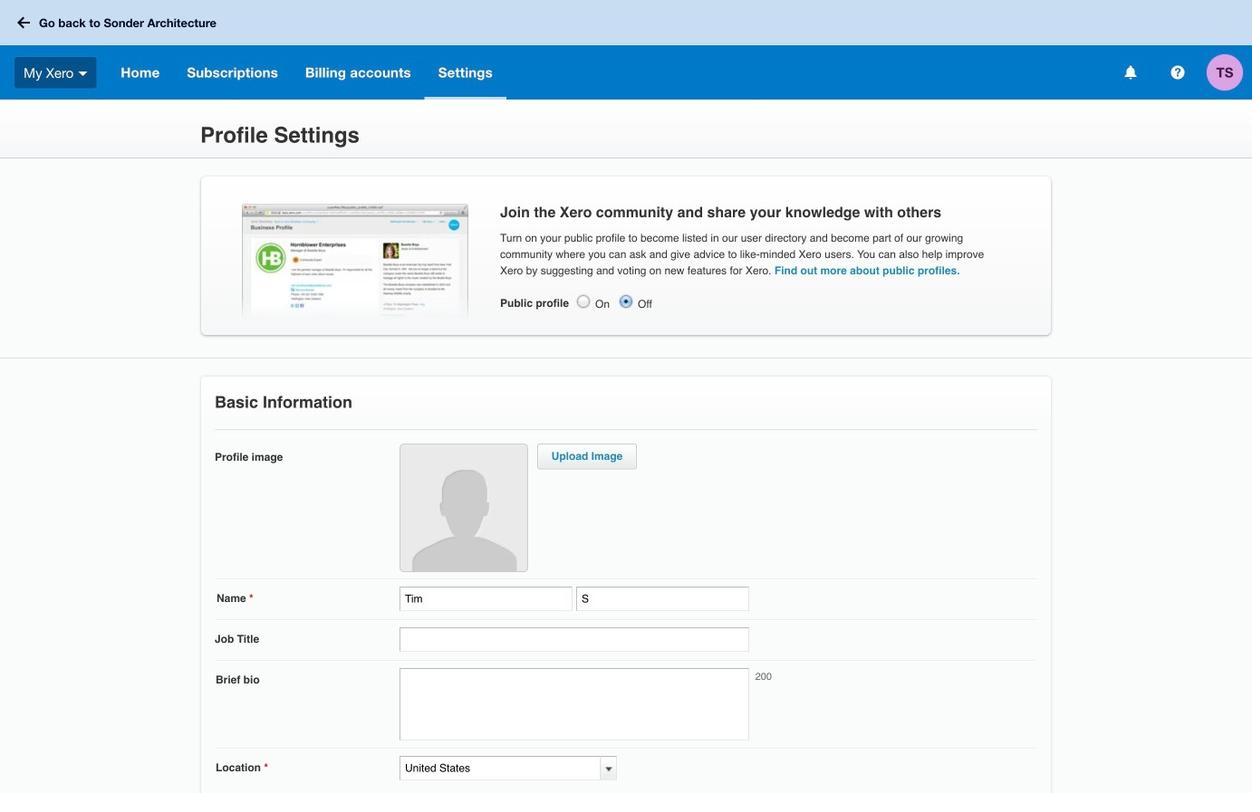Task type: vqa. For each thing, say whether or not it's contained in the screenshot.
banner
yes



Task type: describe. For each thing, give the bounding box(es) containing it.
1 horizontal spatial svg image
[[1171, 66, 1185, 79]]

Last text field
[[576, 587, 749, 612]]



Task type: locate. For each thing, give the bounding box(es) containing it.
banner
[[0, 0, 1252, 100]]

0 vertical spatial svg image
[[17, 17, 30, 29]]

svg image
[[17, 17, 30, 29], [1125, 66, 1137, 79]]

None text field
[[400, 628, 749, 652], [400, 669, 749, 741], [400, 628, 749, 652], [400, 669, 749, 741]]

None button
[[575, 293, 592, 310], [618, 293, 634, 310], [575, 293, 592, 310], [618, 293, 634, 310]]

svg image
[[1171, 66, 1185, 79], [78, 71, 87, 76]]

0 horizontal spatial svg image
[[78, 71, 87, 76]]

0 horizontal spatial svg image
[[17, 17, 30, 29]]

First text field
[[400, 587, 573, 612]]

1 horizontal spatial svg image
[[1125, 66, 1137, 79]]

1 vertical spatial svg image
[[1125, 66, 1137, 79]]

None text field
[[400, 757, 601, 781]]



